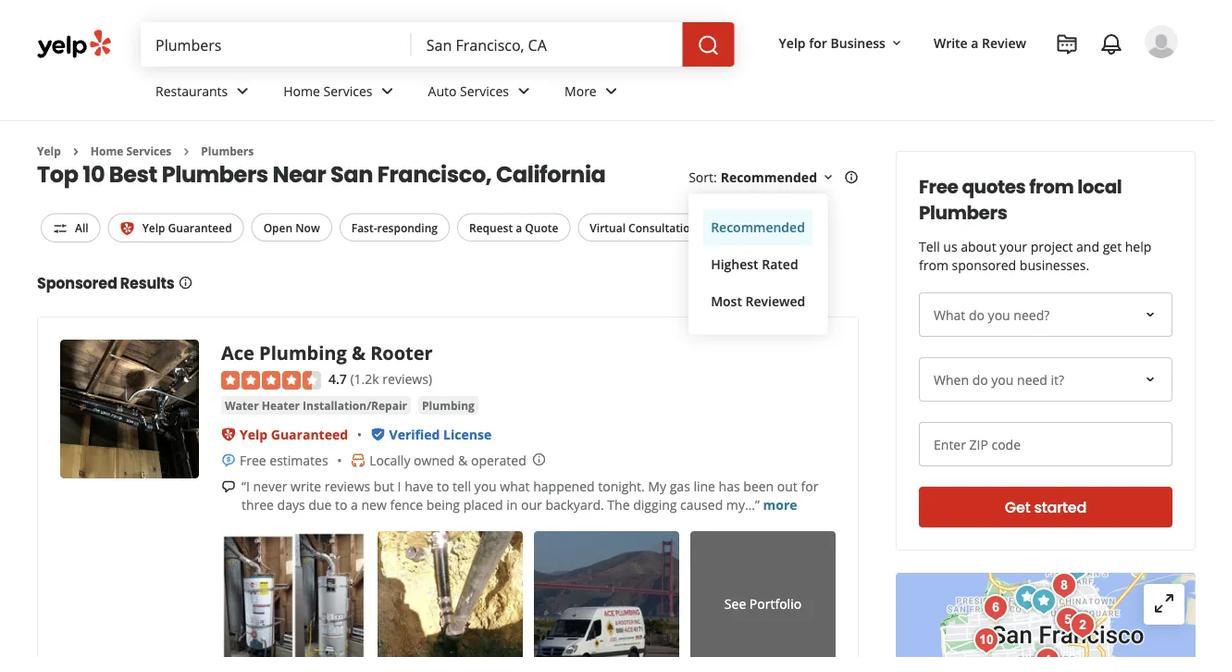 Task type: locate. For each thing, give the bounding box(es) containing it.
home services down find text field
[[284, 82, 373, 100]]

recommended button
[[704, 209, 813, 246]]

yelp right the 16 yelp guaranteed v2 icon
[[142, 220, 165, 235]]

home services right 16 chevron right v2 image
[[91, 144, 172, 159]]

0 horizontal spatial none field
[[156, 34, 397, 55]]

1 horizontal spatial &
[[458, 452, 468, 469]]

0 horizontal spatial from
[[919, 256, 949, 274]]

iconyelpguaranteedbadgesmall image
[[221, 427, 236, 442], [221, 427, 236, 442]]

2 horizontal spatial a
[[972, 34, 979, 51]]

search image
[[698, 34, 720, 57]]

recommended inside button
[[711, 218, 805, 236]]

water
[[225, 398, 259, 413]]

1 horizontal spatial 16 info v2 image
[[844, 170, 859, 185]]

a inside request a quote button
[[516, 220, 522, 235]]

0 vertical spatial for
[[809, 34, 828, 51]]

None search field
[[141, 22, 739, 67]]

out
[[778, 478, 798, 495]]

0 horizontal spatial plumbing
[[259, 340, 347, 365]]

16 info v2 image right results
[[178, 275, 193, 290]]

0 vertical spatial &
[[352, 340, 366, 365]]

0 vertical spatial you
[[989, 306, 1011, 324]]

home services
[[284, 82, 373, 100], [91, 144, 172, 159]]

you
[[989, 306, 1011, 324], [992, 371, 1014, 388], [475, 478, 497, 495]]

1 vertical spatial free
[[240, 452, 266, 469]]

What do you need? field
[[919, 293, 1173, 337]]

0 vertical spatial home
[[284, 82, 320, 100]]

1 vertical spatial home services
[[91, 144, 172, 159]]

free right the 16 free estimates v2 'icon'
[[240, 452, 266, 469]]

24 chevron down v2 image right restaurants
[[232, 80, 254, 102]]

1 horizontal spatial free
[[919, 174, 959, 200]]

ace
[[221, 340, 255, 365]]

open
[[264, 220, 293, 235]]

  text field
[[919, 422, 1173, 467]]

from down tell
[[919, 256, 949, 274]]

my
[[648, 478, 667, 495]]

user actions element
[[764, 23, 1205, 137]]

yelp guaranteed button up estimates
[[240, 426, 348, 443]]

yelp left business
[[779, 34, 806, 51]]

you inside "i never write reviews but i have to tell you what happened tonight. my gas line has been out for three days due to a new fence being placed in our backyard. the digging caused my…"
[[475, 478, 497, 495]]

tell
[[919, 238, 940, 255]]

need
[[1018, 371, 1048, 388]]

0 vertical spatial yelp guaranteed
[[142, 220, 232, 235]]

1 vertical spatial for
[[801, 478, 819, 495]]

0 horizontal spatial yelp guaranteed
[[142, 220, 232, 235]]

a inside write a review link
[[972, 34, 979, 51]]

1 24 chevron down v2 image from the left
[[232, 80, 254, 102]]

"i
[[242, 478, 250, 495]]

you left need?
[[989, 306, 1011, 324]]

do right the what
[[969, 306, 985, 324]]

enter zip code
[[934, 436, 1021, 453]]

yelp guaranteed button up results
[[108, 213, 244, 242]]

license
[[444, 426, 492, 443]]

zip
[[970, 436, 989, 453]]

to
[[437, 478, 449, 495], [335, 496, 348, 514]]

free inside free quotes from local plumbers
[[919, 174, 959, 200]]

line
[[694, 478, 716, 495]]

free estimates
[[240, 452, 328, 469]]

24 chevron down v2 image inside restaurants link
[[232, 80, 254, 102]]

0 vertical spatial guaranteed
[[168, 220, 232, 235]]

business
[[831, 34, 886, 51]]

0 vertical spatial home services link
[[269, 67, 413, 120]]

do right when
[[973, 371, 989, 388]]

24 chevron down v2 image inside more link
[[601, 80, 623, 102]]

& up tell
[[458, 452, 468, 469]]

free
[[919, 174, 959, 200], [240, 452, 266, 469]]

plumbers link
[[201, 144, 254, 159]]

none field up more
[[427, 34, 668, 55]]

projects image
[[1056, 33, 1079, 56]]

virtual consultations button
[[578, 213, 715, 242]]

filters group
[[37, 213, 719, 242]]

plumbers down restaurants link
[[162, 159, 268, 190]]

home services link right 16 chevron right v2 image
[[91, 144, 172, 159]]

you for need
[[992, 371, 1014, 388]]

16 locally owned v2 image
[[351, 453, 366, 468]]

guaranteed right the 16 yelp guaranteed v2 icon
[[168, 220, 232, 235]]

yelp guaranteed inside filters group
[[142, 220, 232, 235]]

1 horizontal spatial home services link
[[269, 67, 413, 120]]

john s. image
[[1145, 25, 1179, 58]]

0 horizontal spatial guaranteed
[[168, 220, 232, 235]]

see portfolio link
[[691, 532, 836, 657]]

started
[[1035, 497, 1087, 518]]

2 24 chevron down v2 image from the left
[[376, 80, 399, 102]]

free left 'quotes'
[[919, 174, 959, 200]]

services for home services 24 chevron down v2 icon
[[324, 82, 373, 100]]

1 vertical spatial plumbing
[[422, 398, 475, 413]]

services for 24 chevron down v2 icon inside the the "auto services" link
[[460, 82, 509, 100]]

to down reviews
[[335, 496, 348, 514]]

0 vertical spatial do
[[969, 306, 985, 324]]

for right out
[[801, 478, 819, 495]]

more
[[763, 496, 798, 514]]

to up the being
[[437, 478, 449, 495]]

1 vertical spatial recommended
[[711, 218, 805, 236]]

0 vertical spatial 16 info v2 image
[[844, 170, 859, 185]]

restaurants link
[[141, 67, 269, 120]]

yelp guaranteed up estimates
[[240, 426, 348, 443]]

and
[[1077, 238, 1100, 255]]

yelp inside yelp for business button
[[779, 34, 806, 51]]

0 vertical spatial recommended
[[721, 168, 818, 186]]

services right auto
[[460, 82, 509, 100]]

happened
[[534, 478, 595, 495]]

1 vertical spatial yelp guaranteed button
[[240, 426, 348, 443]]

recommended
[[721, 168, 818, 186], [711, 218, 805, 236]]

you left need
[[992, 371, 1014, 388]]

due
[[309, 496, 332, 514]]

1 horizontal spatial plumbing
[[422, 398, 475, 413]]

yelp guaranteed right the 16 yelp guaranteed v2 icon
[[142, 220, 232, 235]]

a for request
[[516, 220, 522, 235]]

code
[[992, 436, 1021, 453]]

0 horizontal spatial 16 info v2 image
[[178, 275, 193, 290]]

us
[[944, 238, 958, 255]]

0 vertical spatial home services
[[284, 82, 373, 100]]

fast-responding
[[352, 220, 438, 235]]

digging
[[633, 496, 677, 514]]

a right the write
[[972, 34, 979, 51]]

0 vertical spatial from
[[1030, 174, 1074, 200]]

2 vertical spatial you
[[475, 478, 497, 495]]

quotes
[[962, 174, 1026, 200]]

in
[[507, 496, 518, 514]]

from inside tell us about your project and get help from sponsored businesses.
[[919, 256, 949, 274]]

water heater installation/repair link
[[221, 397, 411, 415]]

0 horizontal spatial a
[[351, 496, 358, 514]]

plumbers
[[201, 144, 254, 159], [162, 159, 268, 190], [919, 200, 1008, 226]]

free quotes from local plumbers
[[919, 174, 1123, 226]]

24 chevron down v2 image
[[232, 80, 254, 102], [376, 80, 399, 102], [513, 80, 535, 102], [601, 80, 623, 102]]

plumbing
[[259, 340, 347, 365], [422, 398, 475, 413]]

for left business
[[809, 34, 828, 51]]

24 chevron down v2 image for restaurants
[[232, 80, 254, 102]]

write a review link
[[927, 26, 1034, 59]]

most reviewed
[[711, 293, 806, 310]]

more link
[[550, 67, 638, 120]]

you up the placed
[[475, 478, 497, 495]]

near
[[273, 159, 326, 190]]

rated
[[762, 255, 799, 273]]

0 horizontal spatial &
[[352, 340, 366, 365]]

0 horizontal spatial free
[[240, 452, 266, 469]]

services up san
[[324, 82, 373, 100]]

open now
[[264, 220, 320, 235]]

0 horizontal spatial home services link
[[91, 144, 172, 159]]

fast-responding button
[[340, 213, 450, 242]]

review
[[982, 34, 1027, 51]]

from
[[1030, 174, 1074, 200], [919, 256, 949, 274]]

water heater installation/repair button
[[221, 397, 411, 415]]

a left new
[[351, 496, 358, 514]]

2 none field from the left
[[427, 34, 668, 55]]

16 info v2 image
[[844, 170, 859, 185], [178, 275, 193, 290]]

recommended up 'highest rated' button
[[711, 218, 805, 236]]

1 vertical spatial guaranteed
[[271, 426, 348, 443]]

now
[[296, 220, 320, 235]]

when
[[934, 371, 969, 388]]

1 horizontal spatial none field
[[427, 34, 668, 55]]

0 vertical spatial yelp guaranteed button
[[108, 213, 244, 242]]

none field up restaurants link
[[156, 34, 397, 55]]

1 vertical spatial to
[[335, 496, 348, 514]]

never
[[253, 478, 287, 495]]

2 horizontal spatial services
[[460, 82, 509, 100]]

recommended up recommended button
[[721, 168, 818, 186]]

yelp guaranteed
[[142, 220, 232, 235], [240, 426, 348, 443]]

businesses.
[[1020, 256, 1090, 274]]

16 filter v2 image
[[53, 221, 68, 236]]

"i never write reviews but i have to tell you what happened tonight. my gas line has been out for three days due to a new fence being placed in our backyard. the digging caused my…"
[[242, 478, 819, 514]]

reviews
[[325, 478, 371, 495]]

responding
[[377, 220, 438, 235]]

services left 16 chevron right v2 icon
[[126, 144, 172, 159]]

business categories element
[[141, 67, 1179, 120]]

16 info v2 image right 16 chevron down v2 image
[[844, 170, 859, 185]]

1 none field from the left
[[156, 34, 397, 55]]

1 vertical spatial &
[[458, 452, 468, 469]]

recommended for recommended button
[[711, 218, 805, 236]]

24 chevron down v2 image left auto
[[376, 80, 399, 102]]

16 verified v2 image
[[371, 427, 386, 442]]

1 horizontal spatial from
[[1030, 174, 1074, 200]]

1 horizontal spatial a
[[516, 220, 522, 235]]

for inside button
[[809, 34, 828, 51]]

verified license
[[389, 426, 492, 443]]

get
[[1005, 497, 1031, 518]]

estimates
[[270, 452, 328, 469]]

1 horizontal spatial home services
[[284, 82, 373, 100]]

plumbers up us
[[919, 200, 1008, 226]]

yelp
[[779, 34, 806, 51], [37, 144, 61, 159], [142, 220, 165, 235], [240, 426, 268, 443]]

24 chevron down v2 image down near text box
[[513, 80, 535, 102]]

plumbing up verified license on the bottom
[[422, 398, 475, 413]]

1 vertical spatial from
[[919, 256, 949, 274]]

from left local
[[1030, 174, 1074, 200]]

yelp down water
[[240, 426, 268, 443]]

home right 16 chevron right v2 image
[[91, 144, 123, 159]]

1 horizontal spatial to
[[437, 478, 449, 495]]

0 vertical spatial free
[[919, 174, 959, 200]]

enter
[[934, 436, 967, 453]]

4.7
[[329, 370, 347, 388]]

0 horizontal spatial to
[[335, 496, 348, 514]]

home down find field
[[284, 82, 320, 100]]

reviews)
[[383, 370, 432, 388]]

1 vertical spatial a
[[516, 220, 522, 235]]

home services link down find text field
[[269, 67, 413, 120]]

24 chevron down v2 image for more
[[601, 80, 623, 102]]

& up (1.2k
[[352, 340, 366, 365]]

top 10 best plumbers near san francisco, california
[[37, 159, 606, 190]]

operated
[[471, 452, 527, 469]]

yelp left 16 chevron right v2 image
[[37, 144, 61, 159]]

1 vertical spatial you
[[992, 371, 1014, 388]]

0 horizontal spatial home services
[[91, 144, 172, 159]]

0 vertical spatial plumbing
[[259, 340, 347, 365]]

1 horizontal spatial services
[[324, 82, 373, 100]]

None field
[[156, 34, 397, 55], [427, 34, 668, 55]]

24 chevron down v2 image for auto services
[[513, 80, 535, 102]]

ace plumbing & rooter
[[221, 340, 433, 365]]

1 vertical spatial yelp guaranteed
[[240, 426, 348, 443]]

24 chevron down v2 image right more
[[601, 80, 623, 102]]

guaranteed up estimates
[[271, 426, 348, 443]]

plumbers inside free quotes from local plumbers
[[919, 200, 1008, 226]]

do for when
[[973, 371, 989, 388]]

a left the quote
[[516, 220, 522, 235]]

consultations
[[629, 220, 703, 235]]

(1.2k
[[350, 370, 379, 388]]

plumbing up 4.7 star rating image
[[259, 340, 347, 365]]

guaranteed inside filters group
[[168, 220, 232, 235]]

& for plumbing
[[352, 340, 366, 365]]

3 24 chevron down v2 image from the left
[[513, 80, 535, 102]]

info icon image
[[532, 452, 547, 467], [532, 452, 547, 467]]

4 24 chevron down v2 image from the left
[[601, 80, 623, 102]]

0 vertical spatial a
[[972, 34, 979, 51]]

for
[[809, 34, 828, 51], [801, 478, 819, 495]]

1 horizontal spatial guaranteed
[[271, 426, 348, 443]]

2 vertical spatial a
[[351, 496, 358, 514]]

guaranteed
[[168, 220, 232, 235], [271, 426, 348, 443]]

1 vertical spatial home
[[91, 144, 123, 159]]

recommended for recommended popup button
[[721, 168, 818, 186]]

24 chevron down v2 image inside the "auto services" link
[[513, 80, 535, 102]]

1 horizontal spatial home
[[284, 82, 320, 100]]

16 free estimates v2 image
[[221, 453, 236, 468]]

1 vertical spatial do
[[973, 371, 989, 388]]



Task type: describe. For each thing, give the bounding box(es) containing it.
our
[[521, 496, 542, 514]]

what
[[934, 306, 966, 324]]

fence
[[390, 496, 423, 514]]

10
[[83, 159, 105, 190]]

virtual consultations
[[590, 220, 703, 235]]

from inside free quotes from local plumbers
[[1030, 174, 1074, 200]]

your
[[1000, 238, 1028, 255]]

auto services link
[[413, 67, 550, 120]]

placed
[[464, 496, 503, 514]]

days
[[277, 496, 305, 514]]

24 chevron down v2 image for home services
[[376, 80, 399, 102]]

more link
[[763, 496, 798, 514]]

plumbing button
[[419, 397, 479, 415]]

home inside business categories element
[[284, 82, 320, 100]]

highest
[[711, 255, 759, 273]]

been
[[744, 478, 774, 495]]

installation/repair
[[303, 398, 407, 413]]

most reviewed button
[[704, 283, 813, 320]]

1 horizontal spatial yelp guaranteed
[[240, 426, 348, 443]]

backyard.
[[546, 496, 604, 514]]

0 horizontal spatial services
[[126, 144, 172, 159]]

caused
[[681, 496, 723, 514]]

none field find
[[156, 34, 397, 55]]

auto
[[428, 82, 457, 100]]

but
[[374, 478, 394, 495]]

notifications image
[[1101, 33, 1123, 56]]

write
[[291, 478, 321, 495]]

free for free estimates
[[240, 452, 266, 469]]

1 vertical spatial 16 info v2 image
[[178, 275, 193, 290]]

francisco,
[[378, 159, 492, 190]]

write a review
[[934, 34, 1027, 51]]

verified
[[389, 426, 440, 443]]

sponsored results
[[37, 273, 175, 293]]

open now button
[[252, 213, 332, 242]]

need?
[[1014, 306, 1050, 324]]

4.7 star rating image
[[221, 372, 321, 390]]

sponsored
[[952, 256, 1017, 274]]

free for free quotes from local plumbers
[[919, 174, 959, 200]]

have
[[405, 478, 434, 495]]

more
[[565, 82, 597, 100]]

my…"
[[727, 496, 760, 514]]

i
[[398, 478, 401, 495]]

reviewed
[[746, 293, 806, 310]]

0 horizontal spatial home
[[91, 144, 123, 159]]

1 vertical spatial home services link
[[91, 144, 172, 159]]

Near text field
[[427, 34, 668, 55]]

16 speech v2 image
[[221, 480, 236, 494]]

san
[[331, 159, 373, 190]]

request
[[469, 220, 513, 235]]

yelp for business button
[[772, 26, 912, 59]]

& for owned
[[458, 452, 468, 469]]

16 yelp guaranteed v2 image
[[120, 221, 135, 236]]

fast-
[[352, 220, 377, 235]]

plumbing inside button
[[422, 398, 475, 413]]

16 chevron right v2 image
[[68, 144, 83, 159]]

all button
[[41, 213, 101, 242]]

the
[[608, 496, 630, 514]]

has
[[719, 478, 740, 495]]

When do you need it? field
[[919, 357, 1173, 402]]

16 chevron down v2 image
[[890, 36, 905, 51]]

quote
[[525, 220, 559, 235]]

see
[[725, 596, 747, 613]]

tell
[[453, 478, 471, 495]]

about
[[961, 238, 997, 255]]

home services inside business categories element
[[284, 82, 373, 100]]

being
[[427, 496, 460, 514]]

plumbers right 16 chevron right v2 icon
[[201, 144, 254, 159]]

project
[[1031, 238, 1074, 255]]

none field near
[[427, 34, 668, 55]]

get started
[[1005, 497, 1087, 518]]

plumbing link
[[419, 397, 479, 415]]

16 chevron down v2 image
[[821, 170, 836, 185]]

all
[[75, 220, 89, 235]]

what do you need?
[[934, 306, 1050, 324]]

new
[[362, 496, 387, 514]]

yelp for business
[[779, 34, 886, 51]]

do for what
[[969, 306, 985, 324]]

a inside "i never write reviews but i have to tell you what happened tonight. my gas line has been out for three days due to a new fence being placed in our backyard. the digging caused my…"
[[351, 496, 358, 514]]

you for need?
[[989, 306, 1011, 324]]

yelp link
[[37, 144, 61, 159]]

get
[[1103, 238, 1122, 255]]

most
[[711, 293, 743, 310]]

yelp inside filters group
[[142, 220, 165, 235]]

request a quote button
[[457, 213, 571, 242]]

highest rated button
[[704, 246, 813, 283]]

Find text field
[[156, 34, 397, 55]]

0 vertical spatial to
[[437, 478, 449, 495]]

local
[[1078, 174, 1123, 200]]

sponsored
[[37, 273, 117, 293]]

recommended button
[[721, 168, 836, 186]]

rooter
[[370, 340, 433, 365]]

california
[[496, 159, 606, 190]]

highest rated
[[711, 255, 799, 273]]

tell us about your project and get help from sponsored businesses.
[[919, 238, 1152, 274]]

when do you need it?
[[934, 371, 1065, 388]]

results
[[120, 273, 175, 293]]

tonight.
[[598, 478, 645, 495]]

three
[[242, 496, 274, 514]]

best
[[109, 159, 157, 190]]

write
[[934, 34, 968, 51]]

request a quote
[[469, 220, 559, 235]]

for inside "i never write reviews but i have to tell you what happened tonight. my gas line has been out for three days due to a new fence being placed in our backyard. the digging caused my…"
[[801, 478, 819, 495]]

16 chevron right v2 image
[[179, 144, 194, 159]]

owned
[[414, 452, 455, 469]]

a for write
[[972, 34, 979, 51]]

virtual
[[590, 220, 626, 235]]

heater
[[262, 398, 300, 413]]



Task type: vqa. For each thing, say whether or not it's contained in the screenshot.
I
yes



